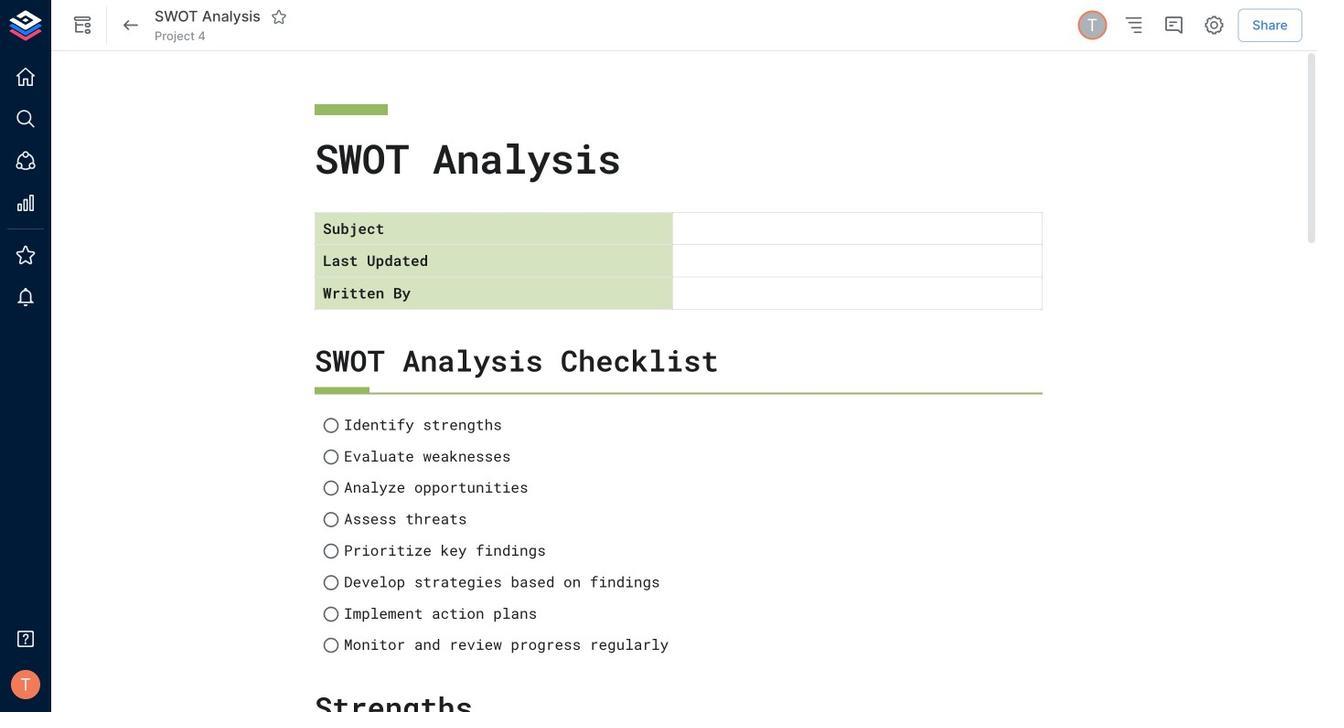 Task type: vqa. For each thing, say whether or not it's contained in the screenshot.
Show Wiki icon
yes



Task type: locate. For each thing, give the bounding box(es) containing it.
1 unchecked image from the top
[[322, 417, 340, 435]]

2 unchecked image from the top
[[322, 448, 340, 466]]

1 unchecked image from the top
[[322, 480, 340, 498]]

favorite image
[[271, 9, 287, 25]]

4 unchecked image from the top
[[322, 542, 340, 561]]

4 unchecked image from the top
[[322, 637, 340, 655]]

3 unchecked image from the top
[[322, 605, 340, 624]]

unchecked image
[[322, 480, 340, 498], [322, 574, 340, 592], [322, 605, 340, 624], [322, 637, 340, 655]]

comments image
[[1163, 14, 1185, 36]]

unchecked image
[[322, 417, 340, 435], [322, 448, 340, 466], [322, 511, 340, 529], [322, 542, 340, 561]]



Task type: describe. For each thing, give the bounding box(es) containing it.
table of contents image
[[1123, 14, 1145, 36]]

settings image
[[1203, 14, 1225, 36]]

3 unchecked image from the top
[[322, 511, 340, 529]]

go back image
[[120, 14, 142, 36]]

2 unchecked image from the top
[[322, 574, 340, 592]]

show wiki image
[[71, 14, 93, 36]]



